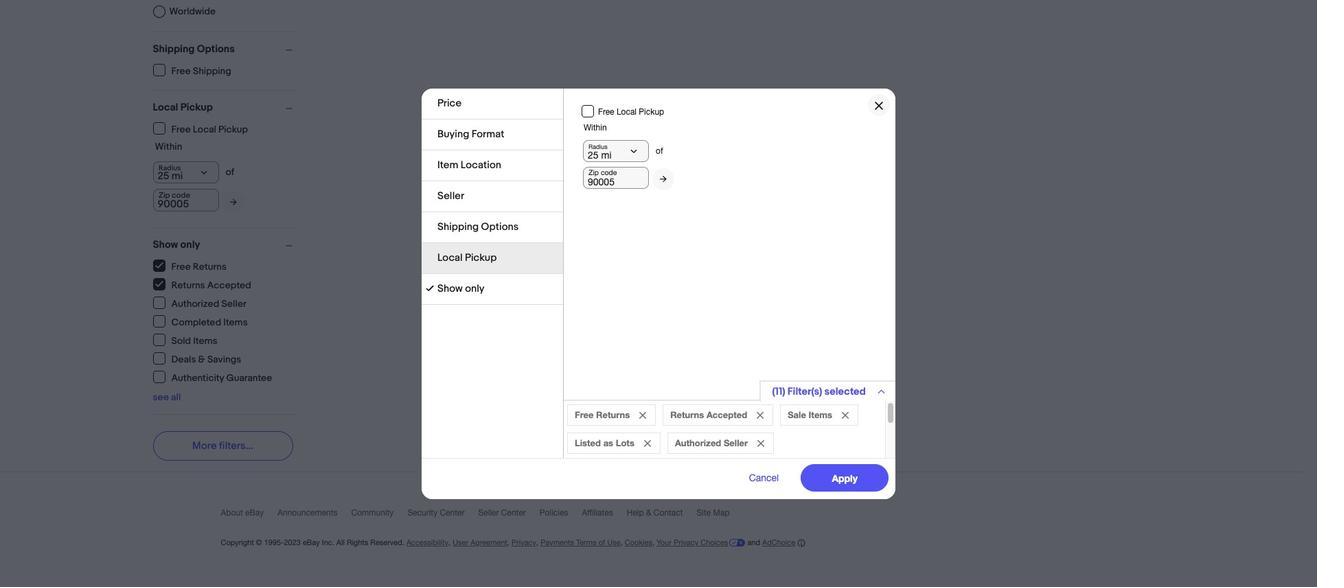 Task type: vqa. For each thing, say whether or not it's contained in the screenshot.
,
yes



Task type: describe. For each thing, give the bounding box(es) containing it.
see all button
[[153, 392, 181, 403]]

tab list inside dialog
[[422, 88, 563, 305]]

2 privacy from the left
[[674, 539, 699, 547]]

sale
[[788, 409, 806, 420]]

adchoice
[[762, 539, 796, 547]]

©
[[256, 539, 262, 547]]

returns up returns accepted link
[[193, 261, 227, 272]]

filter applied image
[[426, 284, 434, 292]]

remove filter - show only - returns accepted image
[[757, 412, 764, 419]]

only inside tab
[[465, 282, 485, 295]]

remove filter - show only - sale items image
[[842, 412, 849, 419]]

site
[[697, 508, 711, 518]]

within for within 'image' at the top of page
[[584, 123, 607, 132]]

local pickup inside dialog
[[438, 251, 497, 264]]

seller inside tab list
[[438, 189, 464, 202]]

4 , from the left
[[621, 539, 623, 547]]

0 vertical spatial free returns
[[171, 261, 227, 272]]

authenticity guarantee link
[[153, 371, 273, 384]]

items for sale items
[[809, 409, 833, 420]]

guarantee
[[226, 372, 272, 384]]

pickup up show only tab
[[465, 251, 497, 264]]

remove filter - show only - listed as lots image
[[644, 440, 651, 447]]

savings
[[207, 353, 241, 365]]

worldwide
[[169, 5, 216, 17]]

seller up agreement
[[478, 508, 499, 518]]

within image
[[660, 174, 667, 183]]

returns accepted link
[[153, 278, 252, 291]]

agreement
[[471, 539, 508, 547]]

remove filter - show only - authorized seller image
[[758, 440, 765, 447]]

0 horizontal spatial local pickup
[[153, 101, 213, 114]]

copyright © 1995-2023 ebay inc. all rights reserved. accessibility , user agreement , privacy , payments terms of use , cookies , your privacy choices
[[221, 539, 728, 547]]

2 , from the left
[[508, 539, 510, 547]]

terms
[[576, 539, 597, 547]]

2 vertical spatial shipping
[[438, 220, 479, 233]]

deals & savings link
[[153, 352, 242, 365]]

within for "apply within filter" image
[[155, 141, 182, 152]]

of for "apply within filter" image
[[226, 166, 234, 178]]

user
[[453, 539, 469, 547]]

(11)
[[772, 385, 785, 398]]

buying
[[438, 127, 469, 140]]

copyright
[[221, 539, 254, 547]]

item
[[438, 158, 459, 171]]

show only button
[[153, 238, 298, 251]]

authorized inside "link"
[[171, 298, 219, 309]]

authenticity
[[171, 372, 224, 384]]

as
[[604, 437, 613, 448]]

of for within 'image' at the top of page
[[656, 146, 663, 156]]

0 vertical spatial options
[[197, 43, 235, 56]]

0 vertical spatial shipping options
[[153, 43, 235, 56]]

security center link
[[408, 508, 478, 524]]

sale items
[[788, 409, 833, 420]]

show only tab
[[422, 274, 563, 305]]

more filters...
[[192, 440, 253, 453]]

returns up as
[[596, 409, 630, 420]]

authorized seller inside "link"
[[171, 298, 246, 309]]

remove filter - show only - free returns image
[[640, 412, 647, 419]]

pickup up free local pickup link
[[180, 101, 213, 114]]

(11) filter(s) selected button
[[759, 380, 896, 401]]

contact
[[654, 508, 683, 518]]

free for free returns link
[[171, 261, 191, 272]]

pickup down local pickup dropdown button
[[218, 123, 248, 135]]

payments terms of use link
[[541, 539, 621, 547]]

show only inside tab
[[438, 282, 485, 295]]

0 vertical spatial accepted
[[207, 279, 251, 291]]

your
[[657, 539, 672, 547]]

community
[[351, 508, 394, 518]]

(11) filter(s) selected
[[772, 385, 866, 398]]

inc.
[[322, 539, 334, 547]]

listed
[[575, 437, 601, 448]]

buying format
[[438, 127, 505, 140]]

security center
[[408, 508, 465, 518]]

about ebay link
[[221, 508, 278, 524]]

0 horizontal spatial free local pickup
[[171, 123, 248, 135]]

authorized seller link
[[153, 297, 247, 309]]

worldwide link
[[153, 5, 216, 18]]

local pickup button
[[153, 101, 298, 114]]

cookies
[[625, 539, 653, 547]]

1995-
[[264, 539, 284, 547]]

your privacy choices link
[[657, 539, 746, 547]]

free local pickup link
[[153, 122, 249, 135]]

price
[[438, 97, 462, 110]]

2023
[[284, 539, 301, 547]]

see
[[153, 392, 169, 403]]

completed items
[[171, 316, 248, 328]]

policies
[[540, 508, 568, 518]]

deals & savings
[[171, 353, 241, 365]]

help & contact
[[627, 508, 683, 518]]

1 vertical spatial options
[[481, 220, 519, 233]]

choices
[[701, 539, 728, 547]]

1 vertical spatial ebay
[[303, 539, 320, 547]]

and adchoice
[[746, 539, 796, 547]]

site map
[[697, 508, 730, 518]]

accessibility
[[407, 539, 449, 547]]

cancel
[[749, 472, 779, 483]]

help & contact link
[[627, 508, 697, 524]]

shipping options button
[[153, 43, 298, 56]]

sold
[[171, 335, 191, 347]]

free local pickup inside dialog
[[598, 107, 664, 116]]

items for sold items
[[193, 335, 217, 347]]

seller inside "link"
[[221, 298, 246, 309]]

completed items link
[[153, 315, 248, 328]]

pickup up within 'image' at the top of page
[[639, 107, 664, 116]]



Task type: locate. For each thing, give the bounding box(es) containing it.
only
[[180, 238, 200, 251], [465, 282, 485, 295]]

0 horizontal spatial privacy
[[512, 539, 536, 547]]

tab list
[[422, 88, 563, 305]]

free shipping link
[[153, 64, 232, 77]]

and
[[748, 539, 760, 547]]

ebay left inc.
[[303, 539, 320, 547]]

of left use
[[599, 539, 605, 547]]

1 vertical spatial show
[[438, 282, 463, 295]]

1 horizontal spatial free returns
[[575, 409, 630, 420]]

location
[[461, 158, 501, 171]]

1 horizontal spatial privacy
[[674, 539, 699, 547]]

1 vertical spatial authorized seller
[[675, 437, 748, 448]]

items up deals & savings on the left bottom of the page
[[193, 335, 217, 347]]

shipping
[[153, 43, 195, 56], [193, 65, 231, 77], [438, 220, 479, 233]]

0 vertical spatial authorized seller
[[171, 298, 246, 309]]

1 vertical spatial returns accepted
[[671, 409, 747, 420]]

0 horizontal spatial within
[[155, 141, 182, 152]]

free returns up returns accepted link
[[171, 261, 227, 272]]

authorized inside dialog
[[675, 437, 721, 448]]

accepted up authorized seller "link"
[[207, 279, 251, 291]]

0 horizontal spatial free returns
[[171, 261, 227, 272]]

1 horizontal spatial items
[[223, 316, 248, 328]]

more filters... button
[[153, 431, 293, 461]]

0 horizontal spatial authorized seller
[[171, 298, 246, 309]]

free
[[171, 65, 191, 77], [598, 107, 614, 116], [171, 123, 191, 135], [171, 261, 191, 272], [575, 409, 594, 420]]

0 horizontal spatial items
[[193, 335, 217, 347]]

see all
[[153, 392, 181, 403]]

privacy down seller center link
[[512, 539, 536, 547]]

items for completed items
[[223, 316, 248, 328]]

items down (11) filter(s) selected
[[809, 409, 833, 420]]

of up within 'image' at the top of page
[[656, 146, 663, 156]]

within
[[584, 123, 607, 132], [155, 141, 182, 152]]

authorized up completed
[[171, 298, 219, 309]]

, left your
[[653, 539, 655, 547]]

privacy
[[512, 539, 536, 547], [674, 539, 699, 547]]

returns accepted left remove filter - show only - returns accepted icon
[[671, 409, 747, 420]]

1 horizontal spatial show
[[438, 282, 463, 295]]

1 vertical spatial accepted
[[707, 409, 747, 420]]

5 , from the left
[[653, 539, 655, 547]]

local pickup
[[153, 101, 213, 114], [438, 251, 497, 264]]

shipping down shipping options dropdown button
[[193, 65, 231, 77]]

privacy right your
[[674, 539, 699, 547]]

selected
[[825, 385, 866, 398]]

0 vertical spatial shipping
[[153, 43, 195, 56]]

rights
[[347, 539, 368, 547]]

1 horizontal spatial center
[[501, 508, 526, 518]]

dialog
[[0, 0, 1317, 587]]

tab list containing price
[[422, 88, 563, 305]]

1 horizontal spatial free local pickup
[[598, 107, 664, 116]]

1 horizontal spatial returns accepted
[[671, 409, 747, 420]]

, left cookies on the left of page
[[621, 539, 623, 547]]

0 vertical spatial show only
[[153, 238, 200, 251]]

adchoice link
[[762, 539, 806, 547]]

all
[[336, 539, 345, 547]]

apply button
[[801, 464, 889, 491]]

1 horizontal spatial only
[[465, 282, 485, 295]]

announcements
[[278, 508, 338, 518]]

shipping up free shipping link
[[153, 43, 195, 56]]

1 privacy from the left
[[512, 539, 536, 547]]

affiliates link
[[582, 508, 627, 524]]

show right filter applied icon
[[438, 282, 463, 295]]

returns accepted up authorized seller "link"
[[171, 279, 251, 291]]

more
[[192, 440, 217, 453]]

options up show only tab
[[481, 220, 519, 233]]

community link
[[351, 508, 408, 524]]

0 vertical spatial returns accepted
[[171, 279, 251, 291]]

returns down free returns link
[[171, 279, 205, 291]]

1 vertical spatial local pickup
[[438, 251, 497, 264]]

1 horizontal spatial accepted
[[707, 409, 747, 420]]

, left user
[[449, 539, 451, 547]]

dialog containing price
[[0, 0, 1317, 587]]

item location
[[438, 158, 501, 171]]

shipping options up free shipping link
[[153, 43, 235, 56]]

2 vertical spatial of
[[599, 539, 605, 547]]

0 horizontal spatial authorized
[[171, 298, 219, 309]]

0 horizontal spatial shipping options
[[153, 43, 235, 56]]

1 horizontal spatial &
[[646, 508, 652, 518]]

0 vertical spatial within
[[584, 123, 607, 132]]

about ebay
[[221, 508, 264, 518]]

1 , from the left
[[449, 539, 451, 547]]

of inside dialog
[[656, 146, 663, 156]]

seller center link
[[478, 508, 540, 524]]

seller up "completed items"
[[221, 298, 246, 309]]

1 horizontal spatial authorized
[[675, 437, 721, 448]]

1 vertical spatial show only
[[438, 282, 485, 295]]

1 vertical spatial free returns
[[575, 409, 630, 420]]

free local pickup
[[598, 107, 664, 116], [171, 123, 248, 135]]

0 horizontal spatial center
[[440, 508, 465, 518]]

use
[[607, 539, 621, 547]]

returns right remove filter - show only - free returns 'icon'
[[671, 409, 704, 420]]

0 horizontal spatial options
[[197, 43, 235, 56]]

reserved.
[[370, 539, 404, 547]]

0 vertical spatial of
[[656, 146, 663, 156]]

show only right filter applied icon
[[438, 282, 485, 295]]

policies link
[[540, 508, 582, 524]]

show inside tab
[[438, 282, 463, 295]]

user agreement link
[[453, 539, 508, 547]]

1 horizontal spatial authorized seller
[[675, 437, 748, 448]]

1 horizontal spatial within
[[584, 123, 607, 132]]

& for contact
[[646, 508, 652, 518]]

0 horizontal spatial &
[[198, 353, 205, 365]]

1 horizontal spatial local pickup
[[438, 251, 497, 264]]

, left payments
[[536, 539, 539, 547]]

filters...
[[219, 440, 253, 453]]

0 vertical spatial items
[[223, 316, 248, 328]]

3 , from the left
[[536, 539, 539, 547]]

lots
[[616, 437, 635, 448]]

of
[[656, 146, 663, 156], [226, 166, 234, 178], [599, 539, 605, 547]]

authorized seller
[[171, 298, 246, 309], [675, 437, 748, 448]]

0 horizontal spatial returns accepted
[[171, 279, 251, 291]]

show only up free returns link
[[153, 238, 200, 251]]

1 vertical spatial within
[[155, 141, 182, 152]]

authorized seller left remove filter - show only - authorized seller icon
[[675, 437, 748, 448]]

all
[[171, 392, 181, 403]]

1 center from the left
[[440, 508, 465, 518]]

sold items link
[[153, 334, 218, 347]]

authorized seller up "completed items"
[[171, 298, 246, 309]]

2 vertical spatial items
[[809, 409, 833, 420]]

None text field
[[583, 167, 649, 189], [153, 189, 219, 212], [583, 167, 649, 189], [153, 189, 219, 212]]

listed as lots
[[575, 437, 635, 448]]

& right deals
[[198, 353, 205, 365]]

map
[[713, 508, 730, 518]]

filter(s)
[[788, 385, 822, 398]]

0 horizontal spatial accepted
[[207, 279, 251, 291]]

free for free local pickup link
[[171, 123, 191, 135]]

shipping options down location
[[438, 220, 519, 233]]

0 horizontal spatial show
[[153, 238, 178, 251]]

seller
[[438, 189, 464, 202], [221, 298, 246, 309], [724, 437, 748, 448], [478, 508, 499, 518]]

pickup
[[180, 101, 213, 114], [639, 107, 664, 116], [218, 123, 248, 135], [465, 251, 497, 264]]

1 vertical spatial &
[[646, 508, 652, 518]]

cookies link
[[625, 539, 653, 547]]

seller down item at left top
[[438, 189, 464, 202]]

0 vertical spatial free local pickup
[[598, 107, 664, 116]]

2 horizontal spatial of
[[656, 146, 663, 156]]

center for security center
[[440, 508, 465, 518]]

1 vertical spatial of
[[226, 166, 234, 178]]

,
[[449, 539, 451, 547], [508, 539, 510, 547], [536, 539, 539, 547], [621, 539, 623, 547], [653, 539, 655, 547]]

center up privacy link
[[501, 508, 526, 518]]

1 horizontal spatial of
[[599, 539, 605, 547]]

1 horizontal spatial options
[[481, 220, 519, 233]]

& for savings
[[198, 353, 205, 365]]

local pickup up show only tab
[[438, 251, 497, 264]]

1 horizontal spatial show only
[[438, 282, 485, 295]]

site map link
[[697, 508, 744, 524]]

2 center from the left
[[501, 508, 526, 518]]

ebay right about
[[245, 508, 264, 518]]

of up "apply within filter" image
[[226, 166, 234, 178]]

free returns link
[[153, 260, 227, 272]]

0 vertical spatial authorized
[[171, 298, 219, 309]]

free inside free shipping link
[[171, 65, 191, 77]]

, left privacy link
[[508, 539, 510, 547]]

format
[[472, 127, 505, 140]]

center for seller center
[[501, 508, 526, 518]]

1 horizontal spatial shipping options
[[438, 220, 519, 233]]

center right security
[[440, 508, 465, 518]]

ebay
[[245, 508, 264, 518], [303, 539, 320, 547]]

options up free shipping
[[197, 43, 235, 56]]

1 vertical spatial shipping options
[[438, 220, 519, 233]]

0 horizontal spatial show only
[[153, 238, 200, 251]]

0 vertical spatial local pickup
[[153, 101, 213, 114]]

1 vertical spatial only
[[465, 282, 485, 295]]

affiliates
[[582, 508, 613, 518]]

local pickup up free local pickup link
[[153, 101, 213, 114]]

&
[[198, 353, 205, 365], [646, 508, 652, 518]]

returns
[[193, 261, 227, 272], [171, 279, 205, 291], [596, 409, 630, 420], [671, 409, 704, 420]]

authenticity guarantee
[[171, 372, 272, 384]]

announcements link
[[278, 508, 351, 524]]

& right help
[[646, 508, 652, 518]]

apply within filter image
[[230, 197, 237, 206]]

0 horizontal spatial ebay
[[245, 508, 264, 518]]

1 vertical spatial authorized
[[675, 437, 721, 448]]

accessibility link
[[407, 539, 449, 547]]

only right filter applied icon
[[465, 282, 485, 295]]

deals
[[171, 353, 196, 365]]

accepted
[[207, 279, 251, 291], [707, 409, 747, 420]]

1 horizontal spatial ebay
[[303, 539, 320, 547]]

show up free returns link
[[153, 238, 178, 251]]

1 vertical spatial items
[[193, 335, 217, 347]]

2 horizontal spatial items
[[809, 409, 833, 420]]

returns accepted
[[171, 279, 251, 291], [671, 409, 747, 420]]

local
[[153, 101, 178, 114], [617, 107, 637, 116], [193, 123, 216, 135], [438, 251, 463, 264]]

1 vertical spatial shipping
[[193, 65, 231, 77]]

accepted inside dialog
[[707, 409, 747, 420]]

0 horizontal spatial only
[[180, 238, 200, 251]]

0 horizontal spatial of
[[226, 166, 234, 178]]

0 vertical spatial ebay
[[245, 508, 264, 518]]

payments
[[541, 539, 574, 547]]

show
[[153, 238, 178, 251], [438, 282, 463, 295]]

1 vertical spatial free local pickup
[[171, 123, 248, 135]]

free returns
[[171, 261, 227, 272], [575, 409, 630, 420]]

completed
[[171, 316, 221, 328]]

free returns up the listed as lots
[[575, 409, 630, 420]]

cancel button
[[734, 464, 794, 491]]

returns accepted inside dialog
[[671, 409, 747, 420]]

shipping down item at left top
[[438, 220, 479, 233]]

0 vertical spatial only
[[180, 238, 200, 251]]

free for free shipping link
[[171, 65, 191, 77]]

privacy link
[[512, 539, 536, 547]]

about
[[221, 508, 243, 518]]

0 vertical spatial show
[[153, 238, 178, 251]]

free inside free local pickup link
[[171, 123, 191, 135]]

apply
[[832, 472, 858, 484]]

help
[[627, 508, 644, 518]]

sold items
[[171, 335, 217, 347]]

free shipping
[[171, 65, 231, 77]]

authorized seller inside dialog
[[675, 437, 748, 448]]

shipping options inside tab list
[[438, 220, 519, 233]]

authorized right remove filter - show only - listed as lots icon
[[675, 437, 721, 448]]

accepted left remove filter - show only - returns accepted icon
[[707, 409, 747, 420]]

seller center
[[478, 508, 526, 518]]

only up free returns link
[[180, 238, 200, 251]]

seller left remove filter - show only - authorized seller icon
[[724, 437, 748, 448]]

items up savings
[[223, 316, 248, 328]]

security
[[408, 508, 438, 518]]

0 vertical spatial &
[[198, 353, 205, 365]]

free inside free returns link
[[171, 261, 191, 272]]



